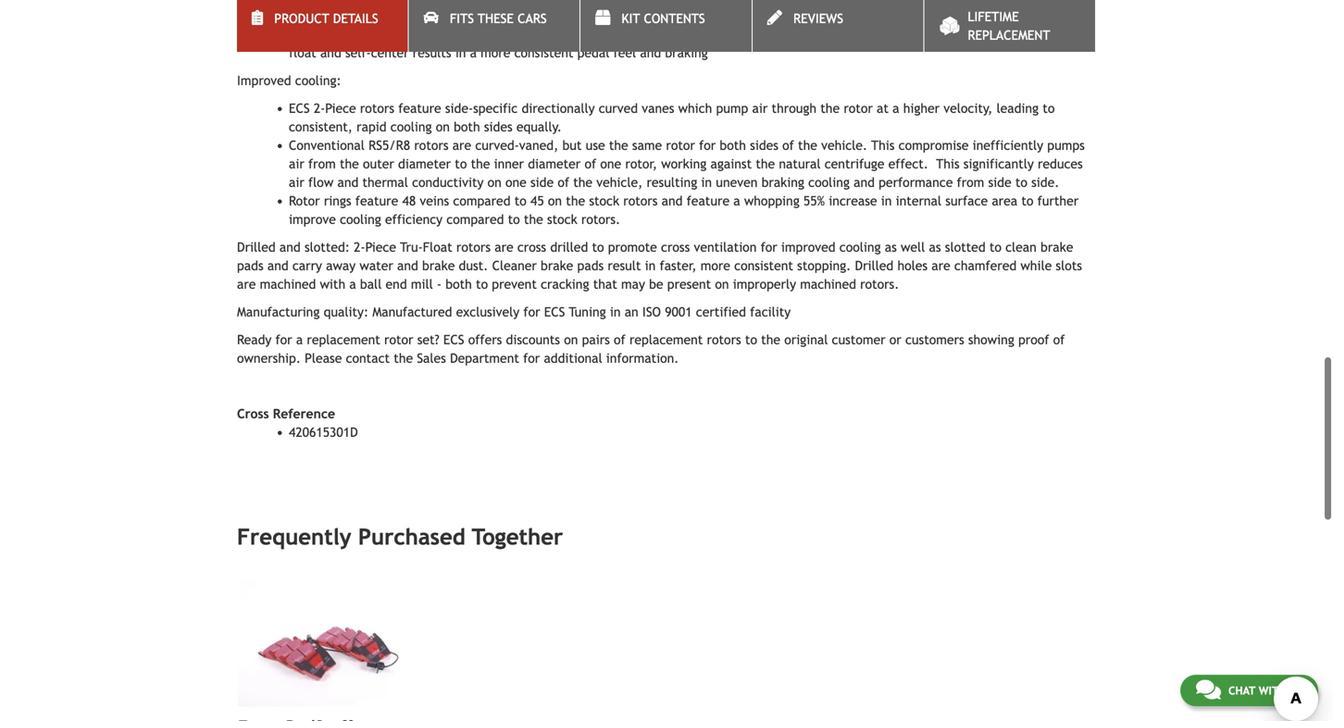 Task type: vqa. For each thing, say whether or not it's contained in the screenshot.
conductivity at the top
yes



Task type: describe. For each thing, give the bounding box(es) containing it.
specific
[[473, 101, 518, 116]]

flow
[[308, 175, 334, 190]]

rotors inside ready for a replacement rotor set? ecs offers discounts on pairs of replacement rotors to the original customer or customers showing proof of ownership. please contact the sales department for additional information.
[[707, 333, 742, 347]]

rotor
[[289, 194, 320, 208]]

the down bearing
[[1006, 27, 1025, 42]]

kit
[[622, 11, 640, 26]]

to right leading
[[1043, 101, 1055, 116]]

in down improving
[[796, 8, 807, 23]]

that
[[593, 277, 618, 292]]

and down working
[[662, 194, 683, 208]]

stopping.
[[798, 258, 852, 273]]

thermal
[[363, 175, 408, 190]]

vehicle.
[[822, 138, 868, 153]]

rs5/r8
[[369, 138, 410, 153]]

0 horizontal spatial self-
[[345, 45, 371, 60]]

to left 45
[[515, 194, 527, 208]]

2 pads from the left
[[578, 258, 604, 273]]

and right 'feel'
[[640, 45, 662, 60]]

faster,
[[660, 258, 697, 273]]

on inside ready for a replacement rotor set? ecs offers discounts on pairs of replacement rotors to the original customer or customers showing proof of ownership. please contact the sales department for additional information.
[[564, 333, 578, 347]]

consistent,
[[289, 120, 353, 134]]

department
[[450, 351, 520, 366]]

comments image
[[1197, 679, 1222, 701]]

on down inner
[[488, 175, 502, 190]]

slotted:
[[305, 240, 350, 255]]

55%
[[804, 194, 825, 208]]

0 horizontal spatial back
[[765, 8, 792, 23]]

of down but
[[558, 175, 570, 190]]

chat
[[1229, 685, 1256, 697]]

and up carry
[[280, 240, 301, 255]]

the
[[289, 0, 311, 5]]

fits these cars link
[[409, 0, 580, 52]]

tru-
[[400, 240, 423, 255]]

back,
[[412, 8, 444, 23]]

compromise
[[899, 138, 969, 153]]

1 vertical spatial float
[[289, 45, 317, 60]]

cars
[[518, 11, 547, 26]]

discounts
[[506, 333, 560, 347]]

lifetime replacement
[[968, 9, 1051, 43]]

1 horizontal spatial pad
[[803, 0, 825, 5]]

are right the holes
[[932, 258, 951, 273]]

0 vertical spatial knock
[[374, 8, 408, 23]]

1 horizontal spatial back
[[905, 27, 932, 42]]

these
[[478, 11, 514, 26]]

ready for a replacement rotor set? ecs offers discounts on pairs of replacement rotors to the original customer or customers showing proof of ownership. please contact the sales department for additional information.
[[237, 333, 1066, 366]]

wear
[[829, 0, 857, 5]]

prevent
[[492, 277, 537, 292]]

to up chamfered on the right
[[990, 240, 1002, 255]]

fits
[[450, 11, 474, 26]]

drilled
[[551, 240, 588, 255]]

feature down uneven
[[687, 194, 730, 208]]

kit contents link
[[581, 0, 752, 52]]

curved-
[[476, 138, 519, 153]]

improved
[[782, 240, 836, 255]]

to down dust.
[[476, 277, 488, 292]]

the right use
[[609, 138, 629, 153]]

0 vertical spatial both
[[454, 120, 480, 134]]

allows
[[450, 0, 486, 5]]

1 vertical spatial both
[[720, 138, 747, 153]]

at
[[877, 101, 889, 116]]

facility
[[750, 305, 791, 320]]

capability
[[388, 0, 446, 5]]

ventilation
[[694, 240, 757, 255]]

us
[[1290, 685, 1303, 697]]

carry
[[293, 258, 322, 273]]

certified
[[696, 305, 747, 320]]

a down uneven
[[734, 194, 741, 208]]

0 vertical spatial air
[[753, 101, 768, 116]]

the left vehicle, at top left
[[574, 175, 593, 190]]

1 vertical spatial air
[[289, 157, 305, 171]]

2- inside "​drilled and slotted: 2-piece tru-float rotors are cross drilled to promote cross ventilation for improved cooling as well as slotted to clean brake pads and carry away water and brake dust. cleaner brake pads result in faster, more consistent stopping. drilled holes are chamfered while slots are machined with a ball end mill - both to prevent cracking that may be present on improperly machined rotors."
[[354, 240, 366, 255]]

are inside ecs 2-piece rotors feature side-specific directionally curved vanes which pump air through the rotor at a higher velocity, leading to consistent, rapid cooling on both sides equally. conventional rs5/r8 rotors are curved-vaned, but use the same rotor for both sides of the vehicle. this compromise inefficiently pumps air from the outer diameter to the inner diameter of one rotor, working against the natural centrifuge effect.  this significantly reduces air flow and thermal conductivity on one side of the vehicle, resulting in uneven braking cooling and performance from side to side. rotor rings feature 48 veins compared to 45 on the stock rotors and feature a whopping 55% increase in internal surface area to further improve cooling efficiency compared to the stock rotors.
[[453, 138, 472, 153]]

0 vertical spatial compared
[[453, 194, 511, 208]]

both inside "​drilled and slotted: 2-piece tru-float rotors are cross drilled to promote cross ventilation for improved cooling as well as slotted to clean brake pads and carry away water and brake dust. cleaner brake pads result in faster, more consistent stopping. drilled holes are chamfered while slots are machined with a ball end mill - both to prevent cracking that may be present on improperly machined rotors."
[[446, 277, 472, 292]]

proof
[[1019, 333, 1050, 347]]

cracking
[[541, 277, 590, 292]]

2 machined from the left
[[801, 277, 857, 292]]

conventional
[[289, 138, 365, 153]]

0 horizontal spatial pedal
[[536, 27, 568, 42]]

together
[[472, 524, 563, 550]]

rotor,
[[626, 157, 658, 171]]

away
[[326, 258, 356, 273]]

to left side.
[[1016, 175, 1028, 190]]

significantly
[[964, 157, 1034, 171]]

on right 45
[[548, 194, 562, 208]]

iso
[[643, 305, 661, 320]]

deflection
[[1026, 8, 1086, 23]]

of down use
[[585, 157, 597, 171]]

in left an
[[610, 305, 621, 320]]

and down tendency
[[572, 27, 593, 42]]

on inside "​drilled and slotted: 2-piece tru-float rotors are cross drilled to promote cross ventilation for improved cooling as well as slotted to clean brake pads and carry away water and brake dust. cleaner brake pads result in faster, more consistent stopping. drilled holes are chamfered while slots are machined with a ball end mill - both to prevent cracking that may be present on improperly machined rotors."
[[715, 277, 729, 292]]

piece inside "​drilled and slotted: 2-piece tru-float rotors are cross drilled to promote cross ventilation for improved cooling as well as slotted to clean brake pads and carry away water and brake dust. cleaner brake pads result in faster, more consistent stopping. drilled holes are chamfered while slots are machined with a ball end mill - both to prevent cracking that may be present on improperly machined rotors."
[[366, 240, 396, 255]]

manufactured
[[373, 305, 452, 320]]

1 horizontal spatial one
[[601, 157, 622, 171]]

lifetime
[[968, 9, 1019, 24]]

side-
[[445, 101, 473, 116]]

by
[[936, 27, 949, 42]]

velocity,
[[944, 101, 993, 116]]

contents
[[644, 11, 705, 26]]

the left outer
[[340, 157, 359, 171]]

chamfered
[[955, 258, 1017, 273]]

the left sales
[[394, 351, 413, 366]]

0 vertical spatial self-
[[562, 0, 588, 5]]

rotors down vehicle, at top left
[[624, 194, 658, 208]]

1 vertical spatial compared
[[447, 212, 504, 227]]

2 side from the left
[[989, 175, 1012, 190]]

extreme
[[326, 27, 375, 42]]

to inside ready for a replacement rotor set? ecs offers discounts on pairs of replacement rotors to the original customer or customers showing proof of ownership. please contact the sales department for additional information.
[[746, 333, 758, 347]]

equally.
[[517, 120, 562, 134]]

and down extreme
[[320, 45, 342, 60]]

-
[[437, 277, 442, 292]]

a down the "fits"
[[470, 45, 477, 60]]

the down 45
[[524, 212, 543, 227]]

set?
[[417, 333, 440, 347]]

rotors up conductivity at the left top
[[414, 138, 449, 153]]

area
[[992, 194, 1018, 208]]

performance
[[879, 175, 953, 190]]

whopping
[[745, 194, 800, 208]]

ecs inside ecs 2-piece rotors feature side-specific directionally curved vanes which pump air through the rotor at a higher velocity, leading to consistent, rapid cooling on both sides equally. conventional rs5/r8 rotors are curved-vaned, but use the same rotor for both sides of the vehicle. this compromise inefficiently pumps air from the outer diameter to the inner diameter of one rotor, working against the natural centrifuge effect.  this significantly reduces air flow and thermal conductivity on one side of the vehicle, resulting in uneven braking cooling and performance from side to side. rotor rings feature 48 veins compared to 45 on the stock rotors and feature a whopping 55% increase in internal surface area to further improve cooling efficiency compared to the stock rotors.
[[289, 101, 310, 116]]

0 horizontal spatial this
[[872, 138, 895, 153]]

of down lateral in the left of the page
[[333, 8, 345, 23]]

centrifuge
[[825, 157, 885, 171]]

rapid
[[357, 120, 387, 134]]

or inside ready for a replacement rotor set? ecs offers discounts on pairs of replacement rotors to the original customer or customers showing proof of ownership. please contact the sales department for additional information.
[[890, 333, 902, 347]]

to up conductivity at the left top
[[455, 157, 467, 171]]

more inside "​drilled and slotted: 2-piece tru-float rotors are cross drilled to promote cross ventilation for improved cooling as well as slotted to clean brake pads and carry away water and brake dust. cleaner brake pads result in faster, more consistent stopping. drilled holes are chamfered while slots are machined with a ball end mill - both to prevent cracking that may be present on improperly machined rotors."
[[701, 258, 731, 273]]

clean
[[1006, 240, 1037, 255]]

the up deflection
[[1067, 0, 1086, 5]]

reviews
[[794, 11, 844, 26]]

cooling up 55%
[[809, 175, 850, 190]]

rotors inside "​drilled and slotted: 2-piece tru-float rotors are cross drilled to promote cross ventilation for improved cooling as well as slotted to clean brake pads and carry away water and brake dust. cleaner brake pads result in faster, more consistent stopping. drilled holes are chamfered while slots are machined with a ball end mill - both to prevent cracking that may be present on improperly machined rotors."
[[457, 240, 491, 255]]

in right results
[[455, 45, 466, 60]]

2 vertical spatial air
[[289, 175, 305, 190]]

for inside ecs 2-piece rotors feature side-specific directionally curved vanes which pump air through the rotor at a higher velocity, leading to consistent, rapid cooling on both sides equally. conventional rs5/r8 rotors are curved-vaned, but use the same rotor for both sides of the vehicle. this compromise inefficiently pumps air from the outer diameter to the inner diameter of one rotor, working against the natural centrifuge effect.  this significantly reduces air flow and thermal conductivity on one side of the vehicle, resulting in uneven braking cooling and performance from side to side. rotor rings feature 48 veins compared to 45 on the stock rotors and feature a whopping 55% increase in internal surface area to further improve cooling efficiency compared to the stock rotors.
[[699, 138, 716, 153]]

slots
[[1056, 258, 1083, 273]]

pumps
[[1048, 138, 1085, 153]]

details
[[333, 11, 378, 26]]

of up natural
[[783, 138, 795, 153]]

a inside ready for a replacement rotor set? ecs offers discounts on pairs of replacement rotors to the original customer or customers showing proof of ownership. please contact the sales department for additional information.
[[296, 333, 303, 347]]

a down fits these cars in the top of the page
[[499, 27, 506, 42]]

and down ​drilled
[[268, 258, 289, 273]]

for down discounts
[[523, 351, 540, 366]]

to down between
[[651, 8, 663, 23]]

curved
[[599, 101, 638, 116]]

holes
[[898, 258, 928, 273]]

and down tru-
[[397, 258, 419, 273]]

1 horizontal spatial sides
[[750, 138, 779, 153]]

internal
[[896, 194, 942, 208]]

slotted
[[946, 240, 986, 255]]

or inside the lateral float capability allows the rotor to self-center between the pads, improving pad wear and reducing drag.  it also reduces the effects of pad knock back, which is the tendency of the rotor to push the pistons back in to the calipers due to wheel bearing deflection under extreme loading, resulting in a soft pedal and inconsistent braking.  reducing or eliminating knock back by allowing the rotor to float and self-center results in a more consistent pedal feel and braking
[[782, 27, 794, 42]]

in down working
[[702, 175, 712, 190]]

the up push
[[684, 0, 703, 5]]

in inside "​drilled and slotted: 2-piece tru-float rotors are cross drilled to promote cross ventilation for improved cooling as well as slotted to clean brake pads and carry away water and brake dust. cleaner brake pads result in faster, more consistent stopping. drilled holes are chamfered while slots are machined with a ball end mill - both to prevent cracking that may be present on improperly machined rotors."
[[645, 258, 656, 273]]

cooling up 'rs5/r8'
[[391, 120, 432, 134]]

reviews link
[[753, 0, 924, 52]]

float
[[423, 240, 453, 255]]

and down centrifuge
[[854, 175, 875, 190]]

to down deflection
[[1062, 27, 1074, 42]]

the up uneven
[[756, 157, 775, 171]]

0 horizontal spatial stock
[[547, 212, 578, 227]]

the down pads,
[[697, 8, 716, 23]]

rotor left at
[[844, 101, 873, 116]]

for up ownership.
[[276, 333, 292, 347]]

to up cleaner
[[508, 212, 520, 227]]

well
[[901, 240, 926, 255]]

for up discounts
[[524, 305, 541, 320]]

1 vertical spatial ecs
[[544, 305, 565, 320]]

sales
[[417, 351, 446, 366]]

0 horizontal spatial pad
[[349, 8, 370, 23]]

chat with us
[[1229, 685, 1303, 697]]

1 horizontal spatial with
[[1259, 685, 1287, 697]]

cooling:
[[295, 73, 342, 88]]

to up tendency
[[546, 0, 558, 5]]

rotors up rapid
[[360, 101, 395, 116]]

the down facility
[[762, 333, 781, 347]]

vanes
[[642, 101, 675, 116]]

​improved cooling:
[[237, 73, 345, 88]]

ready
[[237, 333, 272, 347]]

cooling down rings
[[340, 212, 381, 227]]

1 vertical spatial this
[[937, 157, 960, 171]]

end
[[386, 277, 407, 292]]



Task type: locate. For each thing, give the bounding box(es) containing it.
1 vertical spatial resulting
[[647, 175, 698, 190]]

resulting down working
[[647, 175, 698, 190]]

are up cleaner
[[495, 240, 514, 255]]

are
[[453, 138, 472, 153], [495, 240, 514, 255], [932, 258, 951, 273], [237, 277, 256, 292]]

0 vertical spatial which
[[447, 8, 481, 23]]

0 horizontal spatial which
[[447, 8, 481, 23]]

allowing
[[953, 27, 1002, 42]]

purchased
[[358, 524, 466, 550]]

0 horizontal spatial from
[[308, 157, 336, 171]]

rotors. inside "​drilled and slotted: 2-piece tru-float rotors are cross drilled to promote cross ventilation for improved cooling as well as slotted to clean brake pads and carry away water and brake dust. cleaner brake pads result in faster, more consistent stopping. drilled holes are chamfered while slots are machined with a ball end mill - both to prevent cracking that may be present on improperly machined rotors."
[[861, 277, 900, 292]]

2- up water
[[354, 240, 366, 255]]

which inside the lateral float capability allows the rotor to self-center between the pads, improving pad wear and reducing drag.  it also reduces the effects of pad knock back, which is the tendency of the rotor to push the pistons back in to the calipers due to wheel bearing deflection under extreme loading, resulting in a soft pedal and inconsistent braking.  reducing or eliminating knock back by allowing the rotor to float and self-center results in a more consistent pedal feel and braking
[[447, 8, 481, 23]]

the up fits these cars in the top of the page
[[490, 0, 509, 5]]

rings
[[324, 194, 352, 208]]

0 vertical spatial from
[[308, 157, 336, 171]]

one
[[601, 157, 622, 171], [506, 175, 527, 190]]

bearing
[[979, 8, 1022, 23]]

1 horizontal spatial resulting
[[647, 175, 698, 190]]

1 horizontal spatial cross
[[661, 240, 690, 255]]

0 horizontal spatial cross
[[518, 240, 547, 255]]

brake up slots
[[1041, 240, 1074, 255]]

braking inside the lateral float capability allows the rotor to self-center between the pads, improving pad wear and reducing drag.  it also reduces the effects of pad knock back, which is the tendency of the rotor to push the pistons back in to the calipers due to wheel bearing deflection under extreme loading, resulting in a soft pedal and inconsistent braking.  reducing or eliminating knock back by allowing the rotor to float and self-center results in a more consistent pedal feel and braking
[[665, 45, 708, 60]]

0 vertical spatial one
[[601, 157, 622, 171]]

0 vertical spatial rotors.
[[582, 212, 621, 227]]

consistent down 'soft'
[[515, 45, 574, 60]]

1 vertical spatial back
[[905, 27, 932, 42]]

of
[[333, 8, 345, 23], [579, 8, 590, 23], [783, 138, 795, 153], [585, 157, 597, 171], [558, 175, 570, 190], [614, 333, 626, 347], [1054, 333, 1066, 347]]

and up calipers
[[861, 0, 882, 5]]

increase
[[829, 194, 878, 208]]

1 vertical spatial more
[[701, 258, 731, 273]]

sides up curved-
[[484, 120, 513, 134]]

feature left the side-
[[398, 101, 442, 116]]

further
[[1038, 194, 1079, 208]]

against
[[711, 157, 752, 171]]

which down allows
[[447, 8, 481, 23]]

original
[[785, 333, 828, 347]]

rotors. down vehicle, at top left
[[582, 212, 621, 227]]

improve
[[289, 212, 336, 227]]

front redstuff performance front brake pad set image
[[238, 579, 408, 707]]

1 pads from the left
[[237, 258, 264, 273]]

as left well
[[885, 240, 897, 255]]

of right tendency
[[579, 8, 590, 23]]

center down the loading,
[[371, 45, 409, 60]]

with down away
[[320, 277, 346, 292]]

1 vertical spatial with
[[1259, 685, 1287, 697]]

48
[[402, 194, 416, 208]]

ecs up consistent,
[[289, 101, 310, 116]]

1 horizontal spatial machined
[[801, 277, 857, 292]]

reduces inside ecs 2-piece rotors feature side-specific directionally curved vanes which pump air through the rotor at a higher velocity, leading to consistent, rapid cooling on both sides equally. conventional rs5/r8 rotors are curved-vaned, but use the same rotor for both sides of the vehicle. this compromise inefficiently pumps air from the outer diameter to the inner diameter of one rotor, working against the natural centrifuge effect.  this significantly reduces air flow and thermal conductivity on one side of the vehicle, resulting in uneven braking cooling and performance from side to side. rotor rings feature 48 veins compared to 45 on the stock rotors and feature a whopping 55% increase in internal surface area to further improve cooling efficiency compared to the stock rotors.
[[1038, 157, 1083, 171]]

higher
[[904, 101, 940, 116]]

rotor inside ready for a replacement rotor set? ecs offers discounts on pairs of replacement rotors to the original customer or customers showing proof of ownership. please contact the sales department for additional information.
[[384, 333, 414, 347]]

consistent inside "​drilled and slotted: 2-piece tru-float rotors are cross drilled to promote cross ventilation for improved cooling as well as slotted to clean brake pads and carry away water and brake dust. cleaner brake pads result in faster, more consistent stopping. drilled holes are chamfered while slots are machined with a ball end mill - both to prevent cracking that may be present on improperly machined rotors."
[[735, 258, 794, 273]]

0 vertical spatial pad
[[803, 0, 825, 5]]

cross up cleaner
[[518, 240, 547, 255]]

with
[[320, 277, 346, 292], [1259, 685, 1287, 697]]

0 horizontal spatial side
[[531, 175, 554, 190]]

lifetime replacement link
[[925, 0, 1096, 52]]

rotor
[[513, 0, 542, 5], [618, 8, 647, 23], [1029, 27, 1058, 42], [844, 101, 873, 116], [666, 138, 696, 153], [384, 333, 414, 347]]

are down ​drilled
[[237, 277, 256, 292]]

1 horizontal spatial replacement
[[630, 333, 703, 347]]

to up eliminating
[[811, 8, 823, 23]]

consistent inside the lateral float capability allows the rotor to self-center between the pads, improving pad wear and reducing drag.  it also reduces the effects of pad knock back, which is the tendency of the rotor to push the pistons back in to the calipers due to wheel bearing deflection under extreme loading, resulting in a soft pedal and inconsistent braking.  reducing or eliminating knock back by allowing the rotor to float and self-center results in a more consistent pedal feel and braking
[[515, 45, 574, 60]]

pump
[[716, 101, 749, 116]]

0 horizontal spatial braking
[[665, 45, 708, 60]]

rotors
[[360, 101, 395, 116], [414, 138, 449, 153], [624, 194, 658, 208], [457, 240, 491, 255], [707, 333, 742, 347]]

1 vertical spatial self-
[[345, 45, 371, 60]]

one down inner
[[506, 175, 527, 190]]

0 vertical spatial sides
[[484, 120, 513, 134]]

the down wear
[[827, 8, 846, 23]]

​drilled
[[237, 240, 276, 255]]

of right proof
[[1054, 333, 1066, 347]]

rotors. down drilled
[[861, 277, 900, 292]]

1 vertical spatial rotors.
[[861, 277, 900, 292]]

be
[[649, 277, 664, 292]]

to right drilled
[[592, 240, 604, 255]]

rotors.
[[582, 212, 621, 227], [861, 277, 900, 292]]

self-
[[562, 0, 588, 5], [345, 45, 371, 60]]

1 diameter from the left
[[398, 157, 451, 171]]

0 horizontal spatial brake
[[422, 258, 455, 273]]

0 vertical spatial more
[[481, 45, 511, 60]]

present
[[668, 277, 712, 292]]

or right customer
[[890, 333, 902, 347]]

ball
[[360, 277, 382, 292]]

stock up drilled
[[547, 212, 578, 227]]

0 horizontal spatial knock
[[374, 8, 408, 23]]

use
[[586, 138, 605, 153]]

an
[[625, 305, 639, 320]]

0 horizontal spatial float
[[289, 45, 317, 60]]

2-
[[314, 101, 325, 116], [354, 240, 366, 255]]

with left the us on the bottom right
[[1259, 685, 1287, 697]]

may
[[622, 277, 646, 292]]

2 horizontal spatial brake
[[1041, 240, 1074, 255]]

1 vertical spatial pedal
[[578, 45, 610, 60]]

0 horizontal spatial 2-
[[314, 101, 325, 116]]

air down conventional
[[289, 157, 305, 171]]

1 horizontal spatial knock
[[867, 27, 901, 42]]

knock up the loading,
[[374, 8, 408, 23]]

0 vertical spatial with
[[320, 277, 346, 292]]

the right is
[[498, 8, 517, 23]]

with inside "​drilled and slotted: 2-piece tru-float rotors are cross drilled to promote cross ventilation for improved cooling as well as slotted to clean brake pads and carry away water and brake dust. cleaner brake pads result in faster, more consistent stopping. drilled holes are chamfered while slots are machined with a ball end mill - both to prevent cracking that may be present on improperly machined rotors."
[[320, 277, 346, 292]]

420615301d
[[289, 425, 358, 440]]

which left pump at the right top
[[679, 101, 713, 116]]

0 horizontal spatial machined
[[260, 277, 316, 292]]

ecs down cracking
[[544, 305, 565, 320]]

consistent up improperly
[[735, 258, 794, 273]]

the right 45
[[566, 194, 586, 208]]

0 vertical spatial or
[[782, 27, 794, 42]]

under
[[289, 27, 323, 42]]

​drilled and slotted: 2-piece tru-float rotors are cross drilled to promote cross ventilation for improved cooling as well as slotted to clean brake pads and carry away water and brake dust. cleaner brake pads result in faster, more consistent stopping. drilled holes are chamfered while slots are machined with a ball end mill - both to prevent cracking that may be present on improperly machined rotors.
[[237, 240, 1083, 292]]

2 cross from the left
[[661, 240, 690, 255]]

resulting inside the lateral float capability allows the rotor to self-center between the pads, improving pad wear and reducing drag.  it also reduces the effects of pad knock back, which is the tendency of the rotor to push the pistons back in to the calipers due to wheel bearing deflection under extreme loading, resulting in a soft pedal and inconsistent braking.  reducing or eliminating knock back by allowing the rotor to float and self-center results in a more consistent pedal feel and braking
[[430, 27, 480, 42]]

for up working
[[699, 138, 716, 153]]

0 vertical spatial resulting
[[430, 27, 480, 42]]

0 vertical spatial center
[[588, 0, 626, 5]]

0 vertical spatial piece
[[325, 101, 356, 116]]

0 horizontal spatial resulting
[[430, 27, 480, 42]]

1 vertical spatial braking
[[762, 175, 805, 190]]

0 vertical spatial consistent
[[515, 45, 574, 60]]

rotor up cars
[[513, 0, 542, 5]]

stock down vehicle, at top left
[[589, 194, 620, 208]]

1 cross from the left
[[518, 240, 547, 255]]

more inside the lateral float capability allows the rotor to self-center between the pads, improving pad wear and reducing drag.  it also reduces the effects of pad knock back, which is the tendency of the rotor to push the pistons back in to the calipers due to wheel bearing deflection under extreme loading, resulting in a soft pedal and inconsistent braking.  reducing or eliminating knock back by allowing the rotor to float and self-center results in a more consistent pedal feel and braking
[[481, 45, 511, 60]]

replacement
[[307, 333, 381, 347], [630, 333, 703, 347]]

1 horizontal spatial brake
[[541, 258, 574, 273]]

this down compromise
[[937, 157, 960, 171]]

customer
[[832, 333, 886, 347]]

additional
[[544, 351, 603, 366]]

1 horizontal spatial or
[[890, 333, 902, 347]]

2 as from the left
[[930, 240, 942, 255]]

0 horizontal spatial as
[[885, 240, 897, 255]]

1 horizontal spatial from
[[957, 175, 985, 190]]

the up natural
[[798, 138, 818, 153]]

rotor up inconsistent
[[618, 8, 647, 23]]

of right pairs
[[614, 333, 626, 347]]

pads down ​drilled
[[237, 258, 264, 273]]

ownership.
[[237, 351, 301, 366]]

2- inside ecs 2-piece rotors feature side-specific directionally curved vanes which pump air through the rotor at a higher velocity, leading to consistent, rapid cooling on both sides equally. conventional rs5/r8 rotors are curved-vaned, but use the same rotor for both sides of the vehicle. this compromise inefficiently pumps air from the outer diameter to the inner diameter of one rotor, working against the natural centrifuge effect.  this significantly reduces air flow and thermal conductivity on one side of the vehicle, resulting in uneven braking cooling and performance from side to side. rotor rings feature 48 veins compared to 45 on the stock rotors and feature a whopping 55% increase in internal surface area to further improve cooling efficiency compared to the stock rotors.
[[314, 101, 325, 116]]

in down these
[[484, 27, 495, 42]]

product
[[274, 11, 329, 26]]

manufacturing
[[237, 305, 320, 320]]

0 vertical spatial reduces
[[1018, 0, 1063, 5]]

2 vertical spatial both
[[446, 277, 472, 292]]

1 horizontal spatial ecs
[[444, 333, 465, 347]]

1 vertical spatial piece
[[366, 240, 396, 255]]

feature down "thermal"
[[356, 194, 399, 208]]

a left ball
[[350, 277, 356, 292]]

2 horizontal spatial ecs
[[544, 305, 565, 320]]

0 horizontal spatial rotors.
[[582, 212, 621, 227]]

the left kit
[[594, 8, 614, 23]]

and up rings
[[338, 175, 359, 190]]

braking inside ecs 2-piece rotors feature side-specific directionally curved vanes which pump air through the rotor at a higher velocity, leading to consistent, rapid cooling on both sides equally. conventional rs5/r8 rotors are curved-vaned, but use the same rotor for both sides of the vehicle. this compromise inefficiently pumps air from the outer diameter to the inner diameter of one rotor, working against the natural centrifuge effect.  this significantly reduces air flow and thermal conductivity on one side of the vehicle, resulting in uneven braking cooling and performance from side to side. rotor rings feature 48 veins compared to 45 on the stock rotors and feature a whopping 55% increase in internal surface area to further improve cooling efficiency compared to the stock rotors.
[[762, 175, 805, 190]]

on up certified
[[715, 277, 729, 292]]

brake up cracking
[[541, 258, 574, 273]]

1 side from the left
[[531, 175, 554, 190]]

conductivity
[[412, 175, 484, 190]]

1 vertical spatial one
[[506, 175, 527, 190]]

1 horizontal spatial braking
[[762, 175, 805, 190]]

both
[[454, 120, 480, 134], [720, 138, 747, 153], [446, 277, 472, 292]]

rotor up working
[[666, 138, 696, 153]]

1 vertical spatial stock
[[547, 212, 578, 227]]

cross up faster,
[[661, 240, 690, 255]]

sides
[[484, 120, 513, 134], [750, 138, 779, 153]]

1 horizontal spatial piece
[[366, 240, 396, 255]]

1 horizontal spatial this
[[937, 157, 960, 171]]

rotor down deflection
[[1029, 27, 1058, 42]]

1 vertical spatial 2-
[[354, 240, 366, 255]]

0 horizontal spatial sides
[[484, 120, 513, 134]]

effects
[[289, 8, 330, 23]]

the lateral float capability allows the rotor to self-center between the pads, improving pad wear and reducing drag.  it also reduces the effects of pad knock back, which is the tendency of the rotor to push the pistons back in to the calipers due to wheel bearing deflection under extreme loading, resulting in a soft pedal and inconsistent braking.  reducing or eliminating knock back by allowing the rotor to float and self-center results in a more consistent pedal feel and braking
[[289, 0, 1086, 60]]

0 horizontal spatial with
[[320, 277, 346, 292]]

customers
[[906, 333, 965, 347]]

it
[[978, 0, 987, 5]]

brake
[[1041, 240, 1074, 255], [422, 258, 455, 273], [541, 258, 574, 273]]

to down facility
[[746, 333, 758, 347]]

machined down carry
[[260, 277, 316, 292]]

1 horizontal spatial pads
[[578, 258, 604, 273]]

2 replacement from the left
[[630, 333, 703, 347]]

cooling
[[391, 120, 432, 134], [809, 175, 850, 190], [340, 212, 381, 227], [840, 240, 881, 255]]

for inside "​drilled and slotted: 2-piece tru-float rotors are cross drilled to promote cross ventilation for improved cooling as well as slotted to clean brake pads and carry away water and brake dust. cleaner brake pads result in faster, more consistent stopping. drilled holes are chamfered while slots are machined with a ball end mill - both to prevent cracking that may be present on improperly machined rotors."
[[761, 240, 778, 255]]

a right at
[[893, 101, 900, 116]]

through
[[772, 101, 817, 116]]

which inside ecs 2-piece rotors feature side-specific directionally curved vanes which pump air through the rotor at a higher velocity, leading to consistent, rapid cooling on both sides equally. conventional rs5/r8 rotors are curved-vaned, but use the same rotor for both sides of the vehicle. this compromise inefficiently pumps air from the outer diameter to the inner diameter of one rotor, working against the natural centrifuge effect.  this significantly reduces air flow and thermal conductivity on one side of the vehicle, resulting in uneven braking cooling and performance from side to side. rotor rings feature 48 veins compared to 45 on the stock rotors and feature a whopping 55% increase in internal surface area to further improve cooling efficiency compared to the stock rotors.
[[679, 101, 713, 116]]

tuning
[[569, 305, 606, 320]]

a down the manufacturing
[[296, 333, 303, 347]]

vehicle,
[[597, 175, 643, 190]]

0 vertical spatial back
[[765, 8, 792, 23]]

1 machined from the left
[[260, 277, 316, 292]]

to right "due"
[[924, 8, 936, 23]]

resulting inside ecs 2-piece rotors feature side-specific directionally curved vanes which pump air through the rotor at a higher velocity, leading to consistent, rapid cooling on both sides equally. conventional rs5/r8 rotors are curved-vaned, but use the same rotor for both sides of the vehicle. this compromise inefficiently pumps air from the outer diameter to the inner diameter of one rotor, working against the natural centrifuge effect.  this significantly reduces air flow and thermal conductivity on one side of the vehicle, resulting in uneven braking cooling and performance from side to side. rotor rings feature 48 veins compared to 45 on the stock rotors and feature a whopping 55% increase in internal surface area to further improve cooling efficiency compared to the stock rotors.
[[647, 175, 698, 190]]

0 horizontal spatial replacement
[[307, 333, 381, 347]]

1 horizontal spatial stock
[[589, 194, 620, 208]]

drilled
[[855, 258, 894, 273]]

ecs
[[289, 101, 310, 116], [544, 305, 565, 320], [444, 333, 465, 347]]

for
[[699, 138, 716, 153], [761, 240, 778, 255], [524, 305, 541, 320], [276, 333, 292, 347], [523, 351, 540, 366]]

leading
[[997, 101, 1039, 116]]

this up centrifuge
[[872, 138, 895, 153]]

2 diameter from the left
[[528, 157, 581, 171]]

0 horizontal spatial or
[[782, 27, 794, 42]]

1 horizontal spatial which
[[679, 101, 713, 116]]

diameter up conductivity at the left top
[[398, 157, 451, 171]]

1 vertical spatial reduces
[[1038, 157, 1083, 171]]

1 horizontal spatial self-
[[562, 0, 588, 5]]

machined
[[260, 277, 316, 292], [801, 277, 857, 292]]

on down the side-
[[436, 120, 450, 134]]

side
[[531, 175, 554, 190], [989, 175, 1012, 190]]

0 horizontal spatial diameter
[[398, 157, 451, 171]]

1 vertical spatial knock
[[867, 27, 901, 42]]

kit contents
[[622, 11, 705, 26]]

which
[[447, 8, 481, 23], [679, 101, 713, 116]]

1 horizontal spatial side
[[989, 175, 1012, 190]]

1 vertical spatial center
[[371, 45, 409, 60]]

1 horizontal spatial diameter
[[528, 157, 581, 171]]

the
[[490, 0, 509, 5], [684, 0, 703, 5], [1067, 0, 1086, 5], [498, 8, 517, 23], [594, 8, 614, 23], [697, 8, 716, 23], [827, 8, 846, 23], [1006, 27, 1025, 42], [821, 101, 840, 116], [609, 138, 629, 153], [798, 138, 818, 153], [340, 157, 359, 171], [471, 157, 490, 171], [756, 157, 775, 171], [574, 175, 593, 190], [566, 194, 586, 208], [524, 212, 543, 227], [762, 333, 781, 347], [394, 351, 413, 366]]

1 vertical spatial sides
[[750, 138, 779, 153]]

ecs 2-piece rotors feature side-specific directionally curved vanes which pump air through the rotor at a higher velocity, leading to consistent, rapid cooling on both sides equally. conventional rs5/r8 rotors are curved-vaned, but use the same rotor for both sides of the vehicle. this compromise inefficiently pumps air from the outer diameter to the inner diameter of one rotor, working against the natural centrifuge effect.  this significantly reduces air flow and thermal conductivity on one side of the vehicle, resulting in uneven braking cooling and performance from side to side. rotor rings feature 48 veins compared to 45 on the stock rotors and feature a whopping 55% increase in internal surface area to further improve cooling efficiency compared to the stock rotors.
[[289, 101, 1085, 227]]

1 horizontal spatial center
[[588, 0, 626, 5]]

1 horizontal spatial pedal
[[578, 45, 610, 60]]

0 vertical spatial stock
[[589, 194, 620, 208]]

braking up whopping
[[762, 175, 805, 190]]

as
[[885, 240, 897, 255], [930, 240, 942, 255]]

knock down calipers
[[867, 27, 901, 42]]

rotors. inside ecs 2-piece rotors feature side-specific directionally curved vanes which pump air through the rotor at a higher velocity, leading to consistent, rapid cooling on both sides equally. conventional rs5/r8 rotors are curved-vaned, but use the same rotor for both sides of the vehicle. this compromise inefficiently pumps air from the outer diameter to the inner diameter of one rotor, working against the natural centrifuge effect.  this significantly reduces air flow and thermal conductivity on one side of the vehicle, resulting in uneven braking cooling and performance from side to side. rotor rings feature 48 veins compared to 45 on the stock rotors and feature a whopping 55% increase in internal surface area to further improve cooling efficiency compared to the stock rotors.
[[582, 212, 621, 227]]

cooling inside "​drilled and slotted: 2-piece tru-float rotors are cross drilled to promote cross ventilation for improved cooling as well as slotted to clean brake pads and carry away water and brake dust. cleaner brake pads result in faster, more consistent stopping. drilled holes are chamfered while slots are machined with a ball end mill - both to prevent cracking that may be present on improperly machined rotors."
[[840, 240, 881, 255]]

outer
[[363, 157, 394, 171]]

same
[[633, 138, 662, 153]]

0 vertical spatial float
[[357, 0, 385, 5]]

manufacturing quality: manufactured exclusively for ecs tuning in an iso 9001 certified facility
[[237, 305, 791, 320]]

pad up reviews on the right of the page
[[803, 0, 825, 5]]

in
[[796, 8, 807, 23], [484, 27, 495, 42], [455, 45, 466, 60], [702, 175, 712, 190], [882, 194, 892, 208], [645, 258, 656, 273], [610, 305, 621, 320]]

0 horizontal spatial consistent
[[515, 45, 574, 60]]

rotor left set?
[[384, 333, 414, 347]]

feature
[[398, 101, 442, 116], [356, 194, 399, 208], [687, 194, 730, 208]]

1 replacement from the left
[[307, 333, 381, 347]]

in up be
[[645, 258, 656, 273]]

replacement up information.
[[630, 333, 703, 347]]

side.
[[1032, 175, 1060, 190]]

the down curved-
[[471, 157, 490, 171]]

piece inside ecs 2-piece rotors feature side-specific directionally curved vanes which pump air through the rotor at a higher velocity, leading to consistent, rapid cooling on both sides equally. conventional rs5/r8 rotors are curved-vaned, but use the same rotor for both sides of the vehicle. this compromise inefficiently pumps air from the outer diameter to the inner diameter of one rotor, working against the natural centrifuge effect.  this significantly reduces air flow and thermal conductivity on one side of the vehicle, resulting in uneven braking cooling and performance from side to side. rotor rings feature 48 veins compared to 45 on the stock rotors and feature a whopping 55% increase in internal surface area to further improve cooling efficiency compared to the stock rotors.
[[325, 101, 356, 116]]

1 vertical spatial pad
[[349, 8, 370, 23]]

1 as from the left
[[885, 240, 897, 255]]

0 vertical spatial braking
[[665, 45, 708, 60]]

a inside "​drilled and slotted: 2-piece tru-float rotors are cross drilled to promote cross ventilation for improved cooling as well as slotted to clean brake pads and carry away water and brake dust. cleaner brake pads result in faster, more consistent stopping. drilled holes are chamfered while slots are machined with a ball end mill - both to prevent cracking that may be present on improperly machined rotors."
[[350, 277, 356, 292]]

float down under
[[289, 45, 317, 60]]

1 horizontal spatial float
[[357, 0, 385, 5]]

in left internal
[[882, 194, 892, 208]]

1 vertical spatial from
[[957, 175, 985, 190]]

brake up -
[[422, 258, 455, 273]]

cooling up drilled
[[840, 240, 881, 255]]

reducing
[[726, 27, 778, 42]]

rotors up dust.
[[457, 240, 491, 255]]

due
[[899, 8, 920, 23]]

improving
[[742, 0, 800, 5]]

ecs inside ready for a replacement rotor set? ecs offers discounts on pairs of replacement rotors to the original customer or customers showing proof of ownership. please contact the sales department for additional information.
[[444, 333, 465, 347]]

1 vertical spatial which
[[679, 101, 713, 116]]

pairs
[[582, 333, 610, 347]]

the right through
[[821, 101, 840, 116]]

reduces inside the lateral float capability allows the rotor to self-center between the pads, improving pad wear and reducing drag.  it also reduces the effects of pad knock back, which is the tendency of the rotor to push the pistons back in to the calipers due to wheel bearing deflection under extreme loading, resulting in a soft pedal and inconsistent braking.  reducing or eliminating knock back by allowing the rotor to float and self-center results in a more consistent pedal feel and braking
[[1018, 0, 1063, 5]]

fits these cars
[[450, 11, 547, 26]]

back
[[765, 8, 792, 23], [905, 27, 932, 42]]

cross
[[518, 240, 547, 255], [661, 240, 690, 255]]

to right area
[[1022, 194, 1034, 208]]

0 horizontal spatial one
[[506, 175, 527, 190]]

1 horizontal spatial more
[[701, 258, 731, 273]]

result
[[608, 258, 641, 273]]

0 horizontal spatial center
[[371, 45, 409, 60]]

on up the additional
[[564, 333, 578, 347]]

piece up water
[[366, 240, 396, 255]]

1 vertical spatial consistent
[[735, 258, 794, 273]]

from up surface
[[957, 175, 985, 190]]



